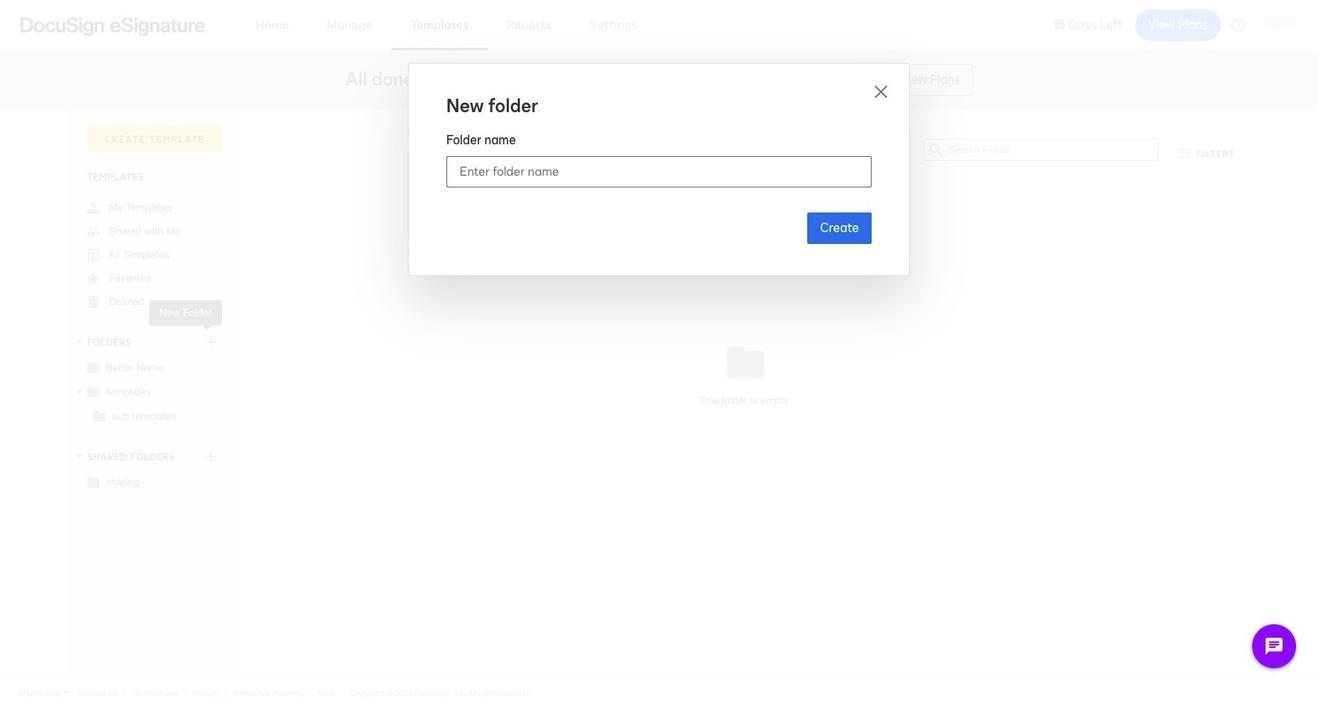Task type: describe. For each thing, give the bounding box(es) containing it.
trash image
[[87, 296, 100, 309]]

user image
[[87, 202, 100, 214]]

1 vertical spatial folder image
[[93, 410, 106, 422]]

more info region
[[0, 676, 1319, 710]]

2 folder image from the top
[[87, 476, 100, 488]]

shared image
[[87, 225, 100, 238]]



Task type: vqa. For each thing, say whether or not it's contained in the screenshot.
the top folder icon
yes



Task type: locate. For each thing, give the bounding box(es) containing it.
folder image
[[87, 361, 100, 374], [87, 476, 100, 488]]

star filled image
[[87, 272, 100, 285]]

Enter folder name text field
[[447, 157, 871, 187]]

folder image
[[87, 385, 100, 398], [93, 410, 106, 422]]

templates image
[[87, 249, 100, 261]]

docusign esignature image
[[20, 17, 206, 36]]

view folders image
[[73, 336, 86, 348]]

1 vertical spatial folder image
[[87, 476, 100, 488]]

0 vertical spatial folder image
[[87, 361, 100, 374]]

Search Folder text field
[[949, 140, 1159, 160]]

0 vertical spatial folder image
[[87, 385, 100, 398]]

1 folder image from the top
[[87, 361, 100, 374]]

view shared folders image
[[73, 451, 86, 463]]



